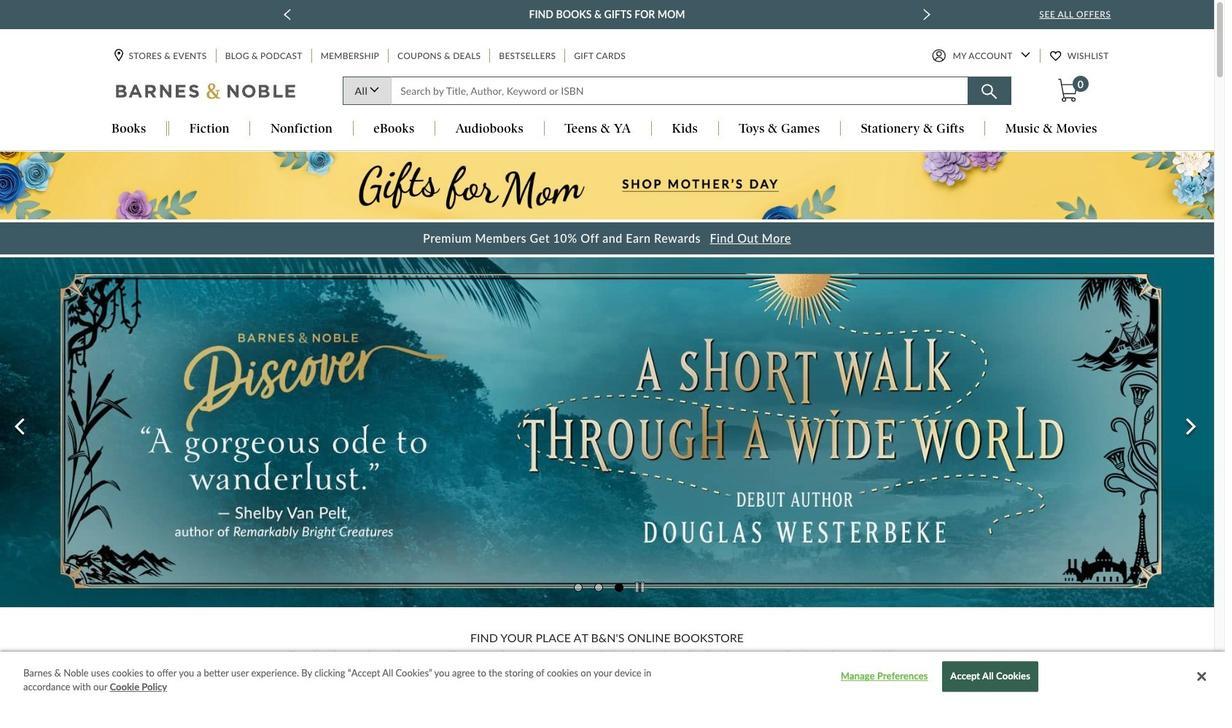 Task type: locate. For each thing, give the bounding box(es) containing it.
next slide / item image
[[924, 9, 931, 20]]

list box
[[128, 698, 1087, 703]]

main content
[[0, 151, 1226, 703]]

None field
[[391, 77, 969, 105]]

previous slide / item image
[[284, 9, 291, 20]]



Task type: vqa. For each thing, say whether or not it's contained in the screenshot.
My
no



Task type: describe. For each thing, give the bounding box(es) containing it.
privacy alert dialog
[[0, 652, 1226, 703]]

Search by Title, Author, Keyword or ISBN text field
[[391, 77, 969, 105]]

user image
[[932, 49, 946, 63]]

logo image
[[116, 83, 297, 103]]

down arrow image
[[1021, 52, 1031, 58]]

barnes & noble discover: a short walk through a wide world image
[[0, 212, 1215, 653]]

gifts for mom. shop mother's day image
[[0, 152, 1215, 220]]

cart image
[[1059, 79, 1078, 103]]

search image
[[982, 84, 997, 100]]



